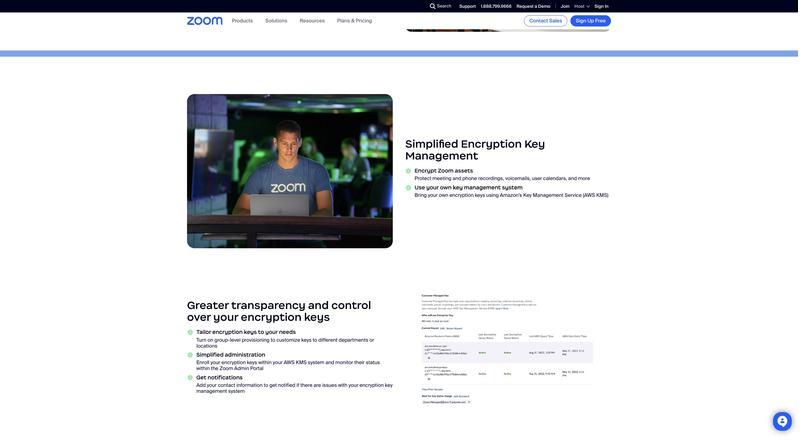Task type: vqa. For each thing, say whether or not it's contained in the screenshot.
the How for How do I manage registrations in Zoom Webinars?
no



Task type: locate. For each thing, give the bounding box(es) containing it.
zoom up notifications
[[220, 366, 233, 372]]

encryption inside tailor encryption keys to your needs turn on group-level provisioning to customize keys to different departments or locations
[[213, 329, 243, 336]]

your
[[427, 184, 439, 191], [428, 192, 438, 199], [213, 311, 238, 324], [266, 329, 278, 336], [211, 360, 220, 366], [273, 360, 283, 366], [207, 382, 217, 389], [349, 382, 359, 389]]

within down administration
[[258, 360, 272, 366]]

management up encrypt
[[406, 149, 479, 163]]

1 horizontal spatial sign
[[595, 3, 604, 9]]

1 vertical spatial sign
[[576, 17, 587, 24]]

1 horizontal spatial zoom
[[438, 168, 454, 175]]

transparency
[[231, 299, 306, 312]]

encryption inside use your own key management system bring your own encryption keys using amazon's key management service (aws kms)
[[450, 192, 474, 199]]

provisioning
[[242, 337, 270, 344]]

man with zoom shirt image
[[187, 94, 393, 249]]

simplified down locations
[[197, 352, 224, 359]]

resources
[[300, 18, 325, 24]]

encryption down phone
[[450, 192, 474, 199]]

1 horizontal spatial simplified
[[406, 137, 459, 151]]

0 vertical spatial sign
[[595, 3, 604, 9]]

keys
[[475, 192, 485, 199], [304, 311, 330, 324], [244, 329, 257, 336], [301, 337, 312, 344], [247, 360, 257, 366]]

up
[[588, 17, 594, 24]]

add
[[197, 382, 206, 389]]

encryption down status
[[360, 382, 384, 389]]

plans & pricing link
[[337, 18, 372, 24]]

encryption up group-
[[213, 329, 243, 336]]

management inside get notifications add your contact information to get notified if there are issues with your encryption key management system
[[197, 388, 227, 395]]

recordings,
[[478, 176, 504, 182]]

to left different
[[313, 337, 317, 344]]

0 horizontal spatial management
[[406, 149, 479, 163]]

system inside use your own key management system bring your own encryption keys using amazon's key management service (aws kms)
[[502, 184, 523, 191]]

0 horizontal spatial zoom
[[220, 366, 233, 372]]

zoom
[[438, 168, 454, 175], [220, 366, 233, 372]]

system up the amazon's
[[502, 184, 523, 191]]

and inside simplified administration enroll your encryption keys within your aws kms system and monitor their status within the zoom admin portal
[[326, 360, 334, 366]]

the
[[211, 366, 218, 372]]

management down calendars,
[[533, 192, 564, 199]]

keys up different
[[304, 311, 330, 324]]

2 horizontal spatial system
[[502, 184, 523, 191]]

1 vertical spatial management
[[533, 192, 564, 199]]

greater transparency and control over your encryption keys
[[187, 299, 371, 324]]

keys inside simplified administration enroll your encryption keys within your aws kms system and monitor their status within the zoom admin portal
[[247, 360, 257, 366]]

turn
[[197, 337, 206, 344]]

0 vertical spatial management
[[406, 149, 479, 163]]

contact
[[218, 382, 235, 389]]

None search field
[[407, 1, 432, 11]]

admin
[[234, 366, 249, 372]]

sign left in
[[595, 3, 604, 9]]

within
[[258, 360, 272, 366], [197, 366, 210, 372]]

your right with
[[349, 382, 359, 389]]

products button
[[232, 18, 253, 24]]

1 vertical spatial own
[[439, 192, 449, 199]]

join
[[561, 3, 570, 9]]

pricing
[[356, 18, 372, 24]]

1 vertical spatial zoom
[[220, 366, 233, 372]]

sign inside the sign up free link
[[576, 17, 587, 24]]

management
[[406, 149, 479, 163], [533, 192, 564, 199]]

solutions button
[[266, 18, 288, 24]]

your left needs
[[266, 329, 278, 336]]

to left get
[[264, 382, 268, 389]]

keys inside use your own key management system bring your own encryption keys using amazon's key management service (aws kms)
[[475, 192, 485, 199]]

issues
[[322, 382, 337, 389]]

sign
[[595, 3, 604, 9], [576, 17, 587, 24]]

sign up free link
[[571, 15, 611, 27]]

system down notifications
[[228, 388, 245, 395]]

simplified administration enroll your encryption keys within your aws kms system and monitor their status within the zoom admin portal
[[197, 352, 380, 372]]

1 vertical spatial system
[[308, 360, 325, 366]]

1 horizontal spatial system
[[308, 360, 325, 366]]

over
[[187, 311, 211, 324]]

0 vertical spatial key
[[525, 137, 545, 151]]

departments
[[339, 337, 369, 344]]

0 vertical spatial zoom
[[438, 168, 454, 175]]

1 vertical spatial management
[[197, 388, 227, 395]]

your right use on the top right of the page
[[427, 184, 439, 191]]

0 horizontal spatial management
[[197, 388, 227, 395]]

0 horizontal spatial key
[[385, 382, 393, 389]]

your up group-
[[213, 311, 238, 324]]

zoom inside simplified administration enroll your encryption keys within your aws kms system and monitor their status within the zoom admin portal
[[220, 366, 233, 372]]

tailor encryption keys to your needs turn on group-level provisioning to customize keys to different departments or locations
[[197, 329, 374, 350]]

1 horizontal spatial key
[[453, 184, 463, 191]]

your right bring
[[428, 192, 438, 199]]

management down the recordings,
[[464, 184, 501, 191]]

simplified up encrypt
[[406, 137, 459, 151]]

and
[[453, 176, 462, 182], [569, 176, 577, 182], [308, 299, 329, 312], [326, 360, 334, 366]]

2 vertical spatial system
[[228, 388, 245, 395]]

encryption
[[461, 137, 522, 151]]

1 horizontal spatial management
[[464, 184, 501, 191]]

0 horizontal spatial sign
[[576, 17, 587, 24]]

simplified inside simplified administration enroll your encryption keys within your aws kms system and monitor their status within the zoom admin portal
[[197, 352, 224, 359]]

system right "kms"
[[308, 360, 325, 366]]

zoom up 'meeting' at right
[[438, 168, 454, 175]]

system
[[502, 184, 523, 191], [308, 360, 325, 366], [228, 388, 245, 395]]

encryption
[[450, 192, 474, 199], [241, 311, 302, 324], [213, 329, 243, 336], [222, 360, 246, 366], [360, 382, 384, 389]]

keys left using
[[475, 192, 485, 199]]

1 vertical spatial key
[[385, 382, 393, 389]]

management down get
[[197, 388, 227, 395]]

simplified for your
[[197, 352, 224, 359]]

key inside use your own key management system bring your own encryption keys using amazon's key management service (aws kms)
[[453, 184, 463, 191]]

encryption down administration
[[222, 360, 246, 366]]

within up get
[[197, 366, 210, 372]]

0 vertical spatial management
[[464, 184, 501, 191]]

0 vertical spatial simplified
[[406, 137, 459, 151]]

0 horizontal spatial simplified
[[197, 352, 224, 359]]

system inside get notifications add your contact information to get notified if there are issues with your encryption key management system
[[228, 388, 245, 395]]

solutions
[[266, 18, 288, 24]]

level
[[230, 337, 241, 344]]

simplified
[[406, 137, 459, 151], [197, 352, 224, 359]]

assets
[[455, 168, 473, 175]]

key inside get notifications add your contact information to get notified if there are issues with your encryption key management system
[[385, 382, 393, 389]]

get notifications add your contact information to get notified if there are issues with your encryption key management system
[[197, 374, 393, 395]]

contact sales link
[[524, 15, 568, 27]]

key
[[453, 184, 463, 191], [385, 382, 393, 389]]

kms
[[296, 360, 307, 366]]

portal
[[250, 366, 264, 372]]

sign left up
[[576, 17, 587, 24]]

management inside simplified encryption key management
[[406, 149, 479, 163]]

simplified inside simplified encryption key management
[[406, 137, 459, 151]]

customize
[[277, 337, 300, 344]]

keys down administration
[[247, 360, 257, 366]]

encryption inside simplified administration enroll your encryption keys within your aws kms system and monitor their status within the zoom admin portal
[[222, 360, 246, 366]]

0 horizontal spatial within
[[197, 366, 210, 372]]

sign in link
[[595, 3, 609, 9]]

keys inside greater transparency and control over your encryption keys
[[304, 311, 330, 324]]

demo
[[539, 3, 551, 9]]

0 horizontal spatial system
[[228, 388, 245, 395]]

0 vertical spatial key
[[453, 184, 463, 191]]

locations
[[197, 343, 217, 350]]

plans & pricing
[[337, 18, 372, 24]]

to
[[258, 329, 264, 336], [271, 337, 275, 344], [313, 337, 317, 344], [264, 382, 268, 389]]

voicemails,
[[506, 176, 531, 182]]

to up the provisioning
[[258, 329, 264, 336]]

encrypt zoom assets protect meeting and phone recordings, voicemails, user calendars, and more
[[415, 168, 590, 182]]

encryption up needs
[[241, 311, 302, 324]]

administration
[[225, 352, 265, 359]]

aws
[[284, 360, 295, 366]]

own
[[440, 184, 452, 191], [439, 192, 449, 199]]

1 vertical spatial key
[[524, 192, 532, 199]]

1 horizontal spatial management
[[533, 192, 564, 199]]

1 vertical spatial simplified
[[197, 352, 224, 359]]

key
[[525, 137, 545, 151], [524, 192, 532, 199]]

use
[[415, 184, 425, 191]]

0 vertical spatial system
[[502, 184, 523, 191]]



Task type: describe. For each thing, give the bounding box(es) containing it.
their
[[355, 360, 365, 366]]

management inside use your own key management system bring your own encryption keys using amazon's key management service (aws kms)
[[464, 184, 501, 191]]

request a demo
[[517, 3, 551, 9]]

management inside use your own key management system bring your own encryption keys using amazon's key management service (aws kms)
[[533, 192, 564, 199]]

get
[[197, 374, 207, 381]]

needs
[[279, 329, 296, 336]]

sign for sign up free
[[576, 17, 587, 24]]

plans
[[337, 18, 350, 24]]

sign for sign in
[[595, 3, 604, 9]]

in
[[605, 3, 609, 9]]

0 vertical spatial own
[[440, 184, 452, 191]]

products
[[232, 18, 253, 24]]

if
[[297, 382, 299, 389]]

to inside get notifications add your contact information to get notified if there are issues with your encryption key management system
[[264, 382, 268, 389]]

simplified encryption key management
[[406, 137, 545, 163]]

1.888.799.9666
[[481, 3, 512, 9]]

protect
[[415, 176, 432, 182]]

resources button
[[300, 18, 325, 24]]

user
[[532, 176, 542, 182]]

(aws
[[583, 192, 595, 199]]

free
[[596, 17, 606, 24]]

encryption inside get notifications add your contact information to get notified if there are issues with your encryption key management system
[[360, 382, 384, 389]]

monitor
[[336, 360, 353, 366]]

support link
[[460, 3, 476, 9]]

get
[[270, 382, 277, 389]]

keys up the provisioning
[[244, 329, 257, 336]]

amazon's
[[500, 192, 522, 199]]

service
[[565, 192, 582, 199]]

different
[[319, 337, 338, 344]]

contact sales
[[530, 17, 562, 24]]

request a demo link
[[517, 3, 551, 9]]

1 horizontal spatial within
[[258, 360, 272, 366]]

enroll
[[197, 360, 209, 366]]

bring
[[415, 192, 427, 199]]

and inside greater transparency and control over your encryption keys
[[308, 299, 329, 312]]

kms)
[[597, 192, 609, 199]]

calendars,
[[544, 176, 567, 182]]

group-
[[215, 337, 230, 344]]

tailor
[[197, 329, 211, 336]]

more
[[578, 176, 590, 182]]

sign in
[[595, 3, 609, 9]]

your right enroll
[[211, 360, 220, 366]]

encrypt
[[415, 168, 437, 175]]

search image
[[430, 3, 436, 9]]

search image
[[430, 3, 436, 9]]

your left aws
[[273, 360, 283, 366]]

notified
[[278, 382, 296, 389]]

&
[[351, 18, 355, 24]]

support
[[460, 3, 476, 9]]

there
[[301, 382, 313, 389]]

to left customize
[[271, 337, 275, 344]]

status
[[366, 360, 380, 366]]

join link
[[561, 3, 570, 9]]

greater
[[187, 299, 229, 312]]

zoom inside the encrypt zoom assets protect meeting and phone recordings, voicemails, user calendars, and more
[[438, 168, 454, 175]]

zoom logo image
[[187, 17, 223, 25]]

customer management key image
[[406, 292, 611, 408]]

keys right customize
[[301, 337, 312, 344]]

key inside simplified encryption key management
[[525, 137, 545, 151]]

host button
[[575, 3, 590, 9]]

use your own key management system bring your own encryption keys using amazon's key management service (aws kms)
[[415, 184, 609, 199]]

system inside simplified administration enroll your encryption keys within your aws kms system and monitor their status within the zoom admin portal
[[308, 360, 325, 366]]

request
[[517, 3, 534, 9]]

1.888.799.9666 link
[[481, 3, 512, 9]]

your inside greater transparency and control over your encryption keys
[[213, 311, 238, 324]]

are
[[314, 382, 321, 389]]

your right add
[[207, 382, 217, 389]]

host
[[575, 3, 585, 9]]

a
[[535, 3, 538, 9]]

using
[[487, 192, 499, 199]]

search
[[437, 3, 452, 9]]

information
[[237, 382, 263, 389]]

simplified for management
[[406, 137, 459, 151]]

phone
[[463, 176, 477, 182]]

contact
[[530, 17, 548, 24]]

or
[[370, 337, 374, 344]]

sign up free
[[576, 17, 606, 24]]

sales
[[550, 17, 562, 24]]

key inside use your own key management system bring your own encryption keys using amazon's key management service (aws kms)
[[524, 192, 532, 199]]

control
[[332, 299, 371, 312]]

encryption inside greater transparency and control over your encryption keys
[[241, 311, 302, 324]]

meeting
[[433, 176, 452, 182]]

notifications
[[208, 374, 243, 381]]

with
[[338, 382, 348, 389]]

your inside tailor encryption keys to your needs turn on group-level provisioning to customize keys to different departments or locations
[[266, 329, 278, 336]]

on
[[208, 337, 213, 344]]



